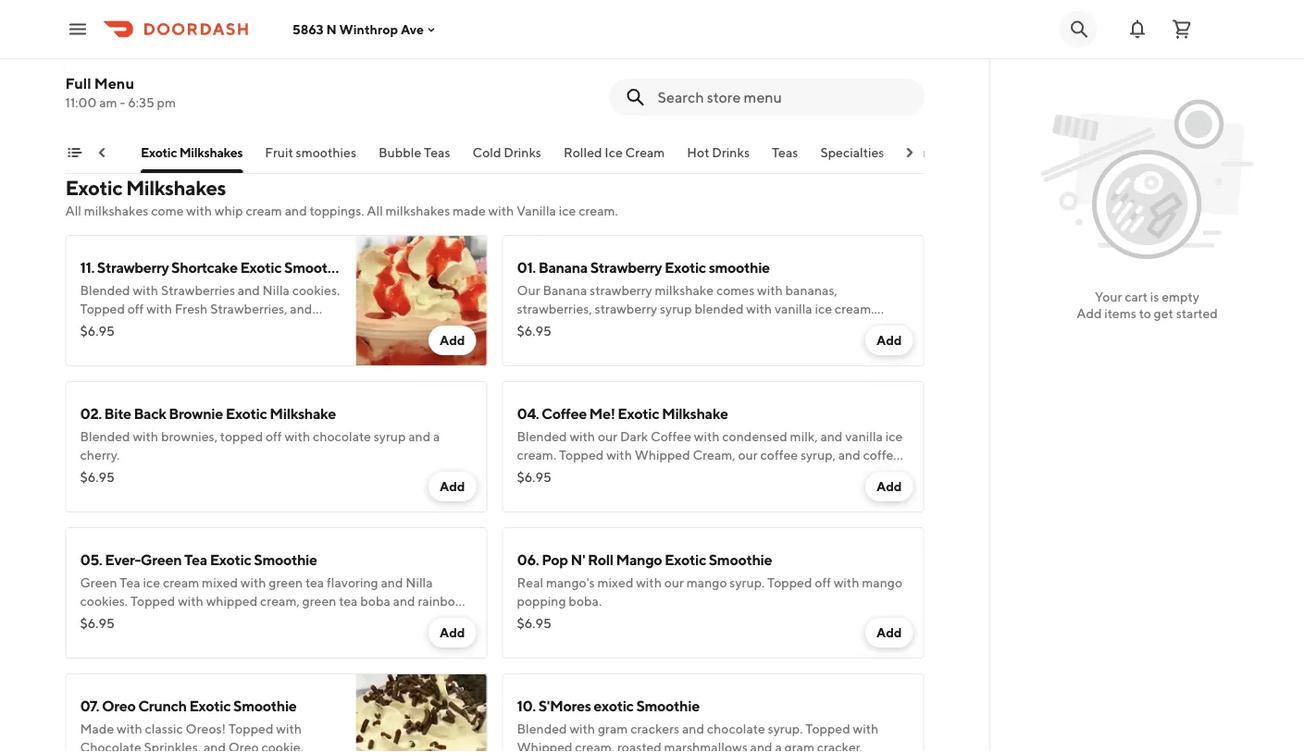 Task type: describe. For each thing, give the bounding box(es) containing it.
11.
[[80, 259, 94, 276]]

1 vertical spatial tea
[[120, 576, 140, 591]]

pm
[[157, 95, 176, 110]]

0 vertical spatial banana
[[539, 259, 588, 276]]

am
[[99, 95, 117, 110]]

include
[[573, 320, 617, 335]]

full
[[65, 75, 91, 92]]

add inside 06. pop n' roll mango exotic smoothie real mango's mixed with our mango syrup. topped off with mango popping boba. $6.95 add
[[877, 626, 903, 641]]

smoothie
[[709, 259, 770, 276]]

1 vertical spatial banana
[[543, 283, 587, 298]]

exotic inside 11. strawberry shortcake exotic smoothie blended with strawberries and nilla cookies. topped off with fresh strawberries, and strawberry syrup.
[[240, 259, 282, 276]]

toppings.
[[310, 203, 364, 219]]

01.
[[517, 259, 536, 276]]

$6.95 for 11. strawberry shortcake exotic smoothie
[[80, 324, 115, 339]]

nilla inside 11. strawberry shortcake exotic smoothie blended with strawberries and nilla cookies. topped off with fresh strawberries, and strawberry syrup.
[[263, 283, 290, 298]]

06. pop n' roll mango exotic smoothie real mango's mixed with our mango syrup. topped off with mango popping boba. $6.95 add
[[517, 552, 903, 641]]

bubble teas
[[379, 145, 451, 160]]

$6.95 inside 02. bite back brownie exotic milkshake blended with brownies, topped off with chocolate syrup and a cherry. $6.95 add
[[80, 470, 115, 485]]

a inside the '10. s'mores exotic smoothie blended with gram crackers and chocolate syrup. topped with whipped cream, roasted marshmallows and a gram cracker.'
[[776, 740, 782, 753]]

2 all from the left
[[367, 203, 383, 219]]

add button for 05. ever-green tea exotic smoothie
[[429, 619, 477, 648]]

Item Search search field
[[658, 87, 910, 107]]

10.
[[517, 698, 536, 715]]

0 vertical spatial coffee
[[542, 405, 587, 423]]

brownie
[[169, 405, 223, 423]]

specialties
[[821, 145, 885, 160]]

your cart is empty add items to get started
[[1077, 289, 1219, 321]]

topped inside 06. pop n' roll mango exotic smoothie real mango's mixed with our mango syrup. topped off with mango popping boba. $6.95 add
[[768, 576, 813, 591]]

our inside 06. pop n' roll mango exotic smoothie real mango's mixed with our mango syrup. topped off with mango popping boba. $6.95 add
[[665, 576, 684, 591]]

me!
[[590, 405, 615, 423]]

07.
[[80, 698, 99, 715]]

mixed inside 05. ever-green tea exotic smoothie green tea ice cream mixed with green tea flavoring and nilla cookies. topped with whipped cream, green tea boba and rainbow sprinkles.
[[202, 576, 238, 591]]

milkshakes for exotic milkshakes
[[180, 145, 243, 160]]

chocolate inside the '10. s'mores exotic smoothie blended with gram crackers and chocolate syrup. topped with whipped cream, roasted marshmallows and a gram cracker.'
[[707, 722, 766, 737]]

0 vertical spatial green
[[141, 552, 182, 569]]

0 vertical spatial tea
[[184, 552, 207, 569]]

fried picks
[[908, 145, 972, 160]]

$6.95 for 04.  coffee me! exotic milkshake
[[517, 470, 552, 485]]

nilla inside 05. ever-green tea exotic smoothie green tea ice cream mixed with green tea flavoring and nilla cookies. topped with whipped cream, green tea boba and rainbow sprinkles.
[[406, 576, 433, 591]]

fruit smoothies button
[[266, 144, 357, 173]]

topped inside the '10. s'mores exotic smoothie blended with gram crackers and chocolate syrup. topped with whipped cream, roasted marshmallows and a gram cracker.'
[[806, 722, 851, 737]]

bite
[[104, 405, 131, 423]]

cracker.
[[818, 740, 863, 753]]

milk,
[[791, 429, 818, 445]]

cream,
[[693, 448, 736, 463]]

05.
[[80, 552, 102, 569]]

milkshake
[[655, 283, 714, 298]]

carrot
[[100, 33, 142, 50]]

mango
[[616, 552, 662, 569]]

fried picks button
[[908, 144, 972, 173]]

bananas
[[652, 320, 701, 335]]

2 milkshakes from the left
[[386, 203, 450, 219]]

marshmallows
[[665, 740, 748, 753]]

s'mores
[[539, 698, 591, 715]]

add button for 02. bite back brownie exotic milkshake
[[429, 472, 477, 502]]

teas button
[[773, 144, 799, 173]]

topped
[[220, 429, 263, 445]]

$6.95 inside 06. pop n' roll mango exotic smoothie real mango's mixed with our mango syrup. topped off with mango popping boba. $6.95 add
[[517, 616, 552, 632]]

exotic inside "04.  coffee me! exotic milkshake blended with our dark coffee with condensed milk, and vanilla ice cream. topped with whipped cream, our coffee syrup, and coffee jelly."
[[618, 405, 660, 423]]

smoothies
[[56, 145, 119, 160]]

teas inside bubble teas 'button'
[[425, 145, 451, 160]]

06.
[[517, 552, 539, 569]]

milkshake inside 02. bite back brownie exotic milkshake blended with brownies, topped off with chocolate syrup and a cherry. $6.95 add
[[270, 405, 336, 423]]

rolled
[[564, 145, 603, 160]]

exotic milkshakes
[[141, 145, 243, 160]]

5863 n winthrop ave button
[[293, 22, 439, 37]]

strawberry right 11.
[[97, 259, 169, 276]]

fresh
[[175, 301, 208, 317]]

condensed
[[723, 429, 788, 445]]

blended inside the '10. s'mores exotic smoothie blended with gram crackers and chocolate syrup. topped with whipped cream, roasted marshmallows and a gram cracker.'
[[517, 722, 567, 737]]

and inside 02. bite back brownie exotic milkshake blended with brownies, topped off with chocolate syrup and a cherry. $6.95 add
[[409, 429, 431, 445]]

vanilla inside "04.  coffee me! exotic milkshake blended with our dark coffee with condensed milk, and vanilla ice cream. topped with whipped cream, our coffee syrup, and coffee jelly."
[[846, 429, 884, 445]]

exotic down pm
[[141, 145, 178, 160]]

cold drinks button
[[473, 144, 542, 173]]

come
[[151, 203, 184, 219]]

exotic inside exotic milkshakes all milkshakes come with whip cream and toppings. all milkshakes made with vanilla ice cream.
[[65, 176, 122, 200]]

11. strawberry shortcake exotic smoothie image
[[356, 235, 488, 367]]

sprinkles,
[[144, 740, 201, 753]]

1 mango from the left
[[687, 576, 728, 591]]

made
[[453, 203, 486, 219]]

oreos!
[[186, 722, 226, 737]]

roll
[[588, 552, 614, 569]]

exotic
[[594, 698, 634, 715]]

smoothie inside 07. oreo crunch exotic smoothie made with classic oreos! topped with chocolate sprinkles, and oreo cookie.
[[233, 698, 297, 715]]

cart
[[1125, 289, 1148, 305]]

cream. for coffee
[[517, 448, 557, 463]]

add inside your cart is empty add items to get started
[[1077, 306, 1103, 321]]

exotic inside 01. banana strawberry exotic smoothie our banana strawberry milkshake comes with bananas, strawberries, strawberry syrup blended with vanilla ice cream. toppings include fresh bananas and strawberries.
[[665, 259, 707, 276]]

11. strawberry shortcake exotic smoothie blended with strawberries and nilla cookies. topped off with fresh strawberries, and strawberry syrup.
[[80, 259, 348, 335]]

n'
[[571, 552, 585, 569]]

hot drinks button
[[688, 144, 751, 173]]

1 milkshakes from the left
[[84, 203, 149, 219]]

1 vertical spatial green
[[80, 576, 117, 591]]

add button for 01. banana strawberry exotic smoothie
[[866, 326, 914, 356]]

cream, inside the '10. s'mores exotic smoothie blended with gram crackers and chocolate syrup. topped with whipped cream, roasted marshmallows and a gram cracker.'
[[575, 740, 615, 753]]

cream
[[626, 145, 666, 160]]

ice inside 05. ever-green tea exotic smoothie green tea ice cream mixed with green tea flavoring and nilla cookies. topped with whipped cream, green tea boba and rainbow sprinkles.
[[143, 576, 160, 591]]

10. s'mores exotic smoothie blended with gram crackers and chocolate syrup. topped with whipped cream, roasted marshmallows and a gram cracker.
[[517, 698, 879, 753]]

6:35
[[128, 95, 154, 110]]

cherry.
[[80, 448, 120, 463]]

1 vertical spatial tea
[[339, 594, 358, 609]]

and inside exotic milkshakes all milkshakes come with whip cream and toppings. all milkshakes made with vanilla ice cream.
[[285, 203, 307, 219]]

2 coffee from the left
[[864, 448, 901, 463]]

fruit
[[266, 145, 294, 160]]

ever-
[[105, 552, 141, 569]]

rolled ice cream
[[564, 145, 666, 160]]

1 vertical spatial green
[[302, 594, 337, 609]]

rolled ice cream button
[[564, 144, 666, 173]]

cold drinks
[[473, 145, 542, 160]]

blended inside "04.  coffee me! exotic milkshake blended with our dark coffee with condensed milk, and vanilla ice cream. topped with whipped cream, our coffee syrup, and coffee jelly."
[[517, 429, 567, 445]]

2 mango from the left
[[862, 576, 903, 591]]

strawberries,
[[210, 301, 288, 317]]

our
[[517, 283, 541, 298]]

1 horizontal spatial gram
[[785, 740, 815, 753]]

exotic inside 07. oreo crunch exotic smoothie made with classic oreos! topped with chocolate sprinkles, and oreo cookie.
[[189, 698, 231, 715]]

boba.
[[569, 594, 602, 609]]

shortcake
[[171, 259, 238, 276]]

rainbow
[[418, 594, 465, 609]]

hot drinks
[[688, 145, 751, 160]]

fruit smoothies
[[266, 145, 357, 160]]

empty
[[1163, 289, 1200, 305]]

items
[[1105, 306, 1137, 321]]

hot
[[688, 145, 710, 160]]

exotic inside 06. pop n' roll mango exotic smoothie real mango's mixed with our mango syrup. topped off with mango popping boba. $6.95 add
[[665, 552, 707, 569]]

cookies. inside 11. strawberry shortcake exotic smoothie blended with strawberries and nilla cookies. topped off with fresh strawberries, and strawberry syrup.
[[292, 283, 340, 298]]

flavoring
[[327, 576, 378, 591]]

bubble
[[379, 145, 422, 160]]

get
[[1155, 306, 1174, 321]]

toppings
[[517, 320, 571, 335]]

chocolate inside 02. bite back brownie exotic milkshake blended with brownies, topped off with chocolate syrup and a cherry. $6.95 add
[[313, 429, 371, 445]]

chocolate
[[80, 740, 142, 753]]

sprinkles.
[[80, 613, 135, 628]]

cream. inside 01. banana strawberry exotic smoothie our banana strawberry milkshake comes with bananas, strawberries, strawberry syrup blended with vanilla ice cream. toppings include fresh bananas and strawberries.
[[835, 301, 875, 317]]



Task type: locate. For each thing, give the bounding box(es) containing it.
milkshakes up the whip
[[180, 145, 243, 160]]

0 vertical spatial vanilla
[[775, 301, 813, 317]]

$6.95 down 05.
[[80, 616, 115, 632]]

blended down 11.
[[80, 283, 130, 298]]

exotic milkshakes all milkshakes come with whip cream and toppings. all milkshakes made with vanilla ice cream.
[[65, 176, 619, 219]]

strawberry up 'fresh' on the left
[[591, 259, 662, 276]]

milkshakes left come
[[84, 203, 149, 219]]

syrup,
[[801, 448, 836, 463]]

scroll menu navigation left image
[[95, 145, 110, 160]]

0 horizontal spatial our
[[598, 429, 618, 445]]

open menu image
[[67, 18, 89, 40]]

cream,
[[260, 594, 300, 609], [575, 740, 615, 753]]

mango's
[[546, 576, 595, 591]]

oreo
[[102, 698, 136, 715], [229, 740, 259, 753]]

nilla
[[263, 283, 290, 298], [406, 576, 433, 591]]

banana right 01.
[[539, 259, 588, 276]]

exotic inside 05. ever-green tea exotic smoothie green tea ice cream mixed with green tea flavoring and nilla cookies. topped with whipped cream, green tea boba and rainbow sprinkles.
[[210, 552, 251, 569]]

drinks inside button
[[713, 145, 751, 160]]

ave
[[401, 22, 424, 37]]

1 vertical spatial gram
[[785, 740, 815, 753]]

strawberry left syrup.
[[80, 320, 145, 335]]

coffee right syrup,
[[864, 448, 901, 463]]

drinks inside 'button'
[[505, 145, 542, 160]]

0 horizontal spatial cookies.
[[80, 594, 128, 609]]

exotic right mango
[[665, 552, 707, 569]]

1 horizontal spatial all
[[367, 203, 383, 219]]

menu
[[94, 75, 134, 92]]

1 vertical spatial chocolate
[[707, 722, 766, 737]]

cream. down bananas,
[[835, 301, 875, 317]]

boba
[[361, 594, 391, 609]]

topped inside 11. strawberry shortcake exotic smoothie blended with strawberries and nilla cookies. topped off with fresh strawberries, and strawberry syrup.
[[80, 301, 125, 317]]

blended down 10. in the bottom of the page
[[517, 722, 567, 737]]

enhanced
[[0, 145, 54, 160]]

comes
[[717, 283, 755, 298]]

tea
[[306, 576, 324, 591], [339, 594, 358, 609]]

1 horizontal spatial cream,
[[575, 740, 615, 753]]

2 milkshake from the left
[[662, 405, 729, 423]]

ice inside "04.  coffee me! exotic milkshake blended with our dark coffee with condensed milk, and vanilla ice cream. topped with whipped cream, our coffee syrup, and coffee jelly."
[[886, 429, 903, 445]]

0 vertical spatial oreo
[[102, 698, 136, 715]]

0 horizontal spatial tea
[[120, 576, 140, 591]]

add
[[1077, 306, 1103, 321], [440, 333, 465, 348], [877, 333, 903, 348], [440, 479, 465, 495], [877, 479, 903, 495], [440, 626, 465, 641], [877, 626, 903, 641]]

whipped down dark
[[635, 448, 691, 463]]

specialties button
[[821, 144, 885, 173]]

ice inside exotic milkshakes all milkshakes come with whip cream and toppings. all milkshakes made with vanilla ice cream.
[[559, 203, 576, 219]]

2 vertical spatial our
[[665, 576, 684, 591]]

exotic up dark
[[618, 405, 660, 423]]

1 vertical spatial nilla
[[406, 576, 433, 591]]

coffee down condensed
[[761, 448, 798, 463]]

mixed up "whipped"
[[202, 576, 238, 591]]

cream, inside 05. ever-green tea exotic smoothie green tea ice cream mixed with green tea flavoring and nilla cookies. topped with whipped cream, green tea boba and rainbow sprinkles.
[[260, 594, 300, 609]]

banana up strawberries,
[[543, 283, 587, 298]]

0 horizontal spatial coffee
[[761, 448, 798, 463]]

milkshakes
[[84, 203, 149, 219], [386, 203, 450, 219]]

1 horizontal spatial off
[[266, 429, 282, 445]]

bananas,
[[786, 283, 838, 298]]

1 vertical spatial cream.
[[835, 301, 875, 317]]

exotic up "whipped"
[[210, 552, 251, 569]]

gram left cracker.
[[785, 740, 815, 753]]

04.
[[517, 405, 539, 423]]

add button
[[429, 326, 477, 356], [866, 326, 914, 356], [429, 472, 477, 502], [866, 472, 914, 502], [429, 619, 477, 648], [866, 619, 914, 648]]

1 horizontal spatial tea
[[184, 552, 207, 569]]

0 horizontal spatial mango
[[687, 576, 728, 591]]

1 horizontal spatial syrup
[[660, 301, 693, 317]]

cookies. down toppings.
[[292, 283, 340, 298]]

oreo left cookie.
[[229, 740, 259, 753]]

0 vertical spatial our
[[598, 429, 618, 445]]

1 horizontal spatial a
[[776, 740, 782, 753]]

2 horizontal spatial cream.
[[835, 301, 875, 317]]

0 horizontal spatial whipped
[[517, 740, 573, 753]]

full menu 11:00 am - 6:35 pm
[[65, 75, 176, 110]]

1 vertical spatial strawberry
[[595, 301, 658, 317]]

to
[[1140, 306, 1152, 321]]

exotic up oreos!
[[189, 698, 231, 715]]

0 horizontal spatial nilla
[[263, 283, 290, 298]]

a inside 02. bite back brownie exotic milkshake blended with brownies, topped off with chocolate syrup and a cherry. $6.95 add
[[433, 429, 440, 445]]

topped inside 07. oreo crunch exotic smoothie made with classic oreos! topped with chocolate sprinkles, and oreo cookie.
[[229, 722, 274, 737]]

02. bite back brownie exotic milkshake blended with brownies, topped off with chocolate syrup and a cherry. $6.95 add
[[80, 405, 465, 495]]

1 horizontal spatial coffee
[[651, 429, 692, 445]]

mixed
[[202, 576, 238, 591], [598, 576, 634, 591]]

cookies. up sprinkles.
[[80, 594, 128, 609]]

1 horizontal spatial mixed
[[598, 576, 634, 591]]

tea
[[184, 552, 207, 569], [120, 576, 140, 591]]

0 horizontal spatial gram
[[598, 722, 628, 737]]

blended down 04.
[[517, 429, 567, 445]]

nilla up strawberries,
[[263, 283, 290, 298]]

0 horizontal spatial milkshake
[[270, 405, 336, 423]]

1 vertical spatial milkshakes
[[126, 176, 226, 200]]

fried
[[908, 145, 938, 160]]

teas down 'item search' search field
[[773, 145, 799, 160]]

1 vertical spatial cream,
[[575, 740, 615, 753]]

1 horizontal spatial vanilla
[[846, 429, 884, 445]]

0 vertical spatial syrup.
[[730, 576, 765, 591]]

cream. for milkshakes
[[579, 203, 619, 219]]

1 vertical spatial syrup
[[374, 429, 406, 445]]

0 horizontal spatial cream.
[[517, 448, 557, 463]]

0 vertical spatial strawberry
[[590, 283, 653, 298]]

vanilla down bananas,
[[775, 301, 813, 317]]

cream, down exotic
[[575, 740, 615, 753]]

1 horizontal spatial cream.
[[579, 203, 619, 219]]

1 horizontal spatial milkshake
[[662, 405, 729, 423]]

0 horizontal spatial chocolate
[[313, 429, 371, 445]]

2 teas from the left
[[773, 145, 799, 160]]

0 vertical spatial off
[[128, 301, 144, 317]]

scroll menu navigation right image
[[903, 145, 917, 160]]

$6.95 down popping
[[517, 616, 552, 632]]

exotic up milkshake
[[665, 259, 707, 276]]

1 horizontal spatial whipped
[[635, 448, 691, 463]]

smoothies
[[296, 145, 357, 160]]

gram down exotic
[[598, 722, 628, 737]]

0 horizontal spatial vanilla
[[775, 301, 813, 317]]

off inside 02. bite back brownie exotic milkshake blended with brownies, topped off with chocolate syrup and a cherry. $6.95 add
[[266, 429, 282, 445]]

0 vertical spatial cookies.
[[292, 283, 340, 298]]

vanilla
[[775, 301, 813, 317], [846, 429, 884, 445]]

whipped
[[206, 594, 258, 609]]

tea down ever-
[[120, 576, 140, 591]]

back
[[134, 405, 166, 423]]

1 horizontal spatial green
[[141, 552, 182, 569]]

milkshakes for exotic milkshakes all milkshakes come with whip cream and toppings. all milkshakes made with vanilla ice cream.
[[126, 176, 226, 200]]

green down 05.
[[80, 576, 117, 591]]

your
[[1096, 289, 1123, 305]]

coffee right 04.
[[542, 405, 587, 423]]

1 drinks from the left
[[505, 145, 542, 160]]

n
[[326, 22, 337, 37]]

0 vertical spatial cream.
[[579, 203, 619, 219]]

whipped inside "04.  coffee me! exotic milkshake blended with our dark coffee with condensed milk, and vanilla ice cream. topped with whipped cream, our coffee syrup, and coffee jelly."
[[635, 448, 691, 463]]

drinks for hot drinks
[[713, 145, 751, 160]]

2 horizontal spatial off
[[815, 576, 832, 591]]

teas
[[425, 145, 451, 160], [773, 145, 799, 160]]

02.
[[80, 405, 102, 423]]

vanilla inside 01. banana strawberry exotic smoothie our banana strawberry milkshake comes with bananas, strawberries, strawberry syrup blended with vanilla ice cream. toppings include fresh bananas and strawberries.
[[775, 301, 813, 317]]

drinks right hot
[[713, 145, 751, 160]]

2 mixed from the left
[[598, 576, 634, 591]]

smoothie inside 06. pop n' roll mango exotic smoothie real mango's mixed with our mango syrup. topped off with mango popping boba. $6.95 add
[[709, 552, 773, 569]]

1 horizontal spatial mango
[[862, 576, 903, 591]]

0 horizontal spatial oreo
[[102, 698, 136, 715]]

green down the "flavoring"
[[302, 594, 337, 609]]

-
[[120, 95, 125, 110]]

syrup. inside the '10. s'mores exotic smoothie blended with gram crackers and chocolate syrup. topped with whipped cream, roasted marshmallows and a gram cracker.'
[[768, 722, 803, 737]]

$6.95 for 05. ever-green tea exotic smoothie
[[80, 616, 115, 632]]

whipped inside the '10. s'mores exotic smoothie blended with gram crackers and chocolate syrup. topped with whipped cream, roasted marshmallows and a gram cracker.'
[[517, 740, 573, 753]]

all right toppings.
[[367, 203, 383, 219]]

0 vertical spatial whipped
[[635, 448, 691, 463]]

strawberry inside 01. banana strawberry exotic smoothie our banana strawberry milkshake comes with bananas, strawberries, strawberry syrup blended with vanilla ice cream. toppings include fresh bananas and strawberries.
[[591, 259, 662, 276]]

syrup
[[660, 301, 693, 317], [374, 429, 406, 445]]

0 horizontal spatial syrup
[[374, 429, 406, 445]]

mango
[[687, 576, 728, 591], [862, 576, 903, 591]]

with
[[186, 203, 212, 219], [489, 203, 514, 219], [133, 283, 158, 298], [758, 283, 783, 298], [147, 301, 172, 317], [747, 301, 773, 317], [133, 429, 158, 445], [285, 429, 310, 445], [570, 429, 596, 445], [694, 429, 720, 445], [607, 448, 632, 463], [241, 576, 266, 591], [636, 576, 662, 591], [834, 576, 860, 591], [178, 594, 204, 609], [117, 722, 142, 737], [276, 722, 302, 737], [570, 722, 596, 737], [853, 722, 879, 737]]

1 vertical spatial oreo
[[229, 740, 259, 753]]

add button for 04.  coffee me! exotic milkshake
[[866, 472, 914, 502]]

add button for 06. pop n' roll mango exotic smoothie
[[866, 619, 914, 648]]

exotic inside 02. bite back brownie exotic milkshake blended with brownies, topped off with chocolate syrup and a cherry. $6.95 add
[[226, 405, 267, 423]]

syrup inside 02. bite back brownie exotic milkshake blended with brownies, topped off with chocolate syrup and a cherry. $6.95 add
[[374, 429, 406, 445]]

off inside 11. strawberry shortcake exotic smoothie blended with strawberries and nilla cookies. topped off with fresh strawberries, and strawberry syrup.
[[128, 301, 144, 317]]

1 horizontal spatial tea
[[339, 594, 358, 609]]

off inside 06. pop n' roll mango exotic smoothie real mango's mixed with our mango syrup. topped off with mango popping boba. $6.95 add
[[815, 576, 832, 591]]

real
[[517, 576, 544, 591]]

0 vertical spatial chocolate
[[313, 429, 371, 445]]

cookies. inside 05. ever-green tea exotic smoothie green tea ice cream mixed with green tea flavoring and nilla cookies. topped with whipped cream, green tea boba and rainbow sprinkles.
[[80, 594, 128, 609]]

tea down the "flavoring"
[[339, 594, 358, 609]]

04.  coffee me! exotic milkshake blended with our dark coffee with condensed milk, and vanilla ice cream. topped with whipped cream, our coffee syrup, and coffee jelly.
[[517, 405, 903, 482]]

notification bell image
[[1127, 18, 1149, 40]]

1 coffee from the left
[[761, 448, 798, 463]]

0 vertical spatial green
[[269, 576, 303, 591]]

1 vertical spatial whipped
[[517, 740, 573, 753]]

1 vertical spatial syrup.
[[768, 722, 803, 737]]

popping
[[517, 594, 566, 609]]

green left the "flavoring"
[[269, 576, 303, 591]]

syrup. inside 06. pop n' roll mango exotic smoothie real mango's mixed with our mango syrup. topped off with mango popping boba. $6.95 add
[[730, 576, 765, 591]]

0 horizontal spatial coffee
[[542, 405, 587, 423]]

1 horizontal spatial syrup.
[[768, 722, 803, 737]]

mixed down roll
[[598, 576, 634, 591]]

1 horizontal spatial cream
[[246, 203, 282, 219]]

pop
[[542, 552, 568, 569]]

nilla up rainbow
[[406, 576, 433, 591]]

exotic down smoothies
[[65, 176, 122, 200]]

0 vertical spatial cream
[[246, 203, 282, 219]]

2 horizontal spatial our
[[739, 448, 758, 463]]

$6.95 down 04.
[[517, 470, 552, 485]]

vanilla right the milk,
[[846, 429, 884, 445]]

05. ever-green tea exotic smoothie green tea ice cream mixed with green tea flavoring and nilla cookies. topped with whipped cream, green tea boba and rainbow sprinkles.
[[80, 552, 465, 628]]

$6.95 down cherry. on the left bottom
[[80, 470, 115, 485]]

1 teas from the left
[[425, 145, 451, 160]]

milkshakes up come
[[126, 176, 226, 200]]

0 vertical spatial syrup
[[660, 301, 693, 317]]

brownies,
[[161, 429, 218, 445]]

1 mixed from the left
[[202, 576, 238, 591]]

whip
[[215, 203, 243, 219]]

1 horizontal spatial chocolate
[[707, 722, 766, 737]]

teas right bubble
[[425, 145, 451, 160]]

is
[[1151, 289, 1160, 305]]

picks
[[941, 145, 972, 160]]

1 horizontal spatial teas
[[773, 145, 799, 160]]

0 horizontal spatial a
[[433, 429, 440, 445]]

oreo right "07."
[[102, 698, 136, 715]]

0 horizontal spatial tea
[[306, 576, 324, 591]]

2 drinks from the left
[[713, 145, 751, 160]]

all down enhanced smoothies 'button'
[[65, 203, 82, 219]]

1 horizontal spatial our
[[665, 576, 684, 591]]

cream inside 05. ever-green tea exotic smoothie green tea ice cream mixed with green tea flavoring and nilla cookies. topped with whipped cream, green tea boba and rainbow sprinkles.
[[163, 576, 199, 591]]

1 vertical spatial our
[[739, 448, 758, 463]]

0 horizontal spatial all
[[65, 203, 82, 219]]

$6.95 down 11.
[[80, 324, 115, 339]]

cream. down rolled ice cream button
[[579, 203, 619, 219]]

blended up cherry. on the left bottom
[[80, 429, 130, 445]]

milkshakes left 'made'
[[386, 203, 450, 219]]

smoothie inside 05. ever-green tea exotic smoothie green tea ice cream mixed with green tea flavoring and nilla cookies. topped with whipped cream, green tea boba and rainbow sprinkles.
[[254, 552, 317, 569]]

and inside 01. banana strawberry exotic smoothie our banana strawberry milkshake comes with bananas, strawberries, strawberry syrup blended with vanilla ice cream. toppings include fresh bananas and strawberries.
[[703, 320, 726, 335]]

show menu categories image
[[67, 145, 82, 160]]

enhanced smoothies button
[[0, 144, 119, 173]]

milkshakes
[[180, 145, 243, 160], [126, 176, 226, 200]]

5863 n winthrop ave
[[293, 22, 424, 37]]

smoothie inside 11. strawberry shortcake exotic smoothie blended with strawberries and nilla cookies. topped off with fresh strawberries, and strawberry syrup.
[[284, 259, 348, 276]]

roasted
[[618, 740, 662, 753]]

0 vertical spatial milkshakes
[[180, 145, 243, 160]]

2 vertical spatial cream.
[[517, 448, 557, 463]]

1 vertical spatial coffee
[[651, 429, 692, 445]]

$6.95 down strawberries,
[[517, 324, 552, 339]]

tea left the "flavoring"
[[306, 576, 324, 591]]

syrup inside 01. banana strawberry exotic smoothie our banana strawberry milkshake comes with bananas, strawberries, strawberry syrup blended with vanilla ice cream. toppings include fresh bananas and strawberries.
[[660, 301, 693, 317]]

07. oreo crunch exotic smoothie made with classic oreos! topped with chocolate sprinkles, and oreo cookie.
[[80, 698, 304, 753]]

green right 05.
[[141, 552, 182, 569]]

2 vertical spatial off
[[815, 576, 832, 591]]

winthrop
[[340, 22, 398, 37]]

07. oreo crunch exotic smoothie image
[[356, 674, 488, 753]]

0 horizontal spatial green
[[80, 576, 117, 591]]

1 horizontal spatial oreo
[[229, 740, 259, 753]]

0 items, open order cart image
[[1172, 18, 1194, 40]]

0 horizontal spatial milkshakes
[[84, 203, 149, 219]]

11:00
[[65, 95, 97, 110]]

1 horizontal spatial drinks
[[713, 145, 751, 160]]

0 horizontal spatial cream,
[[260, 594, 300, 609]]

a
[[433, 429, 440, 445], [776, 740, 782, 753]]

1 horizontal spatial coffee
[[864, 448, 901, 463]]

cream. up jelly.
[[517, 448, 557, 463]]

1 vertical spatial a
[[776, 740, 782, 753]]

1 horizontal spatial milkshakes
[[386, 203, 450, 219]]

1 vertical spatial cream
[[163, 576, 199, 591]]

0 vertical spatial cream,
[[260, 594, 300, 609]]

1 vertical spatial vanilla
[[846, 429, 884, 445]]

1 horizontal spatial cookies.
[[292, 283, 340, 298]]

exotic up topped
[[226, 405, 267, 423]]

drinks right cold at top left
[[505, 145, 542, 160]]

$6.95 for 01. banana strawberry exotic smoothie
[[517, 324, 552, 339]]

add inside 02. bite back brownie exotic milkshake blended with brownies, topped off with chocolate syrup and a cherry. $6.95 add
[[440, 479, 465, 495]]

0 horizontal spatial syrup.
[[730, 576, 765, 591]]

1 all from the left
[[65, 203, 82, 219]]

cream, right "whipped"
[[260, 594, 300, 609]]

1 horizontal spatial nilla
[[406, 576, 433, 591]]

strawberries,
[[517, 301, 593, 317]]

ice inside 01. banana strawberry exotic smoothie our banana strawberry milkshake comes with bananas, strawberries, strawberry syrup blended with vanilla ice cream. toppings include fresh bananas and strawberries.
[[815, 301, 833, 317]]

whipped
[[635, 448, 691, 463], [517, 740, 573, 753]]

cookie.
[[262, 740, 304, 753]]

topped inside "04.  coffee me! exotic milkshake blended with our dark coffee with condensed milk, and vanilla ice cream. topped with whipped cream, our coffee syrup, and coffee jelly."
[[559, 448, 604, 463]]

exotic up strawberries,
[[240, 259, 282, 276]]

$6.95
[[80, 324, 115, 339], [517, 324, 552, 339], [80, 470, 115, 485], [517, 470, 552, 485], [80, 616, 115, 632], [517, 616, 552, 632]]

enhanced smoothies
[[0, 145, 119, 160]]

tea up "whipped"
[[184, 552, 207, 569]]

and
[[285, 203, 307, 219], [238, 283, 260, 298], [290, 301, 312, 317], [703, 320, 726, 335], [409, 429, 431, 445], [821, 429, 843, 445], [839, 448, 861, 463], [381, 576, 403, 591], [393, 594, 415, 609], [683, 722, 705, 737], [204, 740, 226, 753], [751, 740, 773, 753]]

smoothie inside the '10. s'mores exotic smoothie blended with gram crackers and chocolate syrup. topped with whipped cream, roasted marshmallows and a gram cracker.'
[[637, 698, 700, 715]]

1 milkshake from the left
[[270, 405, 336, 423]]

cream.
[[579, 203, 619, 219], [835, 301, 875, 317], [517, 448, 557, 463]]

mixed inside 06. pop n' roll mango exotic smoothie real mango's mixed with our mango syrup. topped off with mango popping boba. $6.95 add
[[598, 576, 634, 591]]

banana
[[539, 259, 588, 276], [543, 283, 587, 298]]

and inside 07. oreo crunch exotic smoothie made with classic oreos! topped with chocolate sprinkles, and oreo cookie.
[[204, 740, 226, 753]]

0 vertical spatial a
[[433, 429, 440, 445]]

cookies.
[[292, 283, 340, 298], [80, 594, 128, 609]]

0 horizontal spatial mixed
[[202, 576, 238, 591]]

cream inside exotic milkshakes all milkshakes come with whip cream and toppings. all milkshakes made with vanilla ice cream.
[[246, 203, 282, 219]]

all
[[65, 203, 82, 219], [367, 203, 383, 219]]

0 vertical spatial gram
[[598, 722, 628, 737]]

drinks for cold drinks
[[505, 145, 542, 160]]

whipped down 10. in the bottom of the page
[[517, 740, 573, 753]]

0 horizontal spatial drinks
[[505, 145, 542, 160]]

topped inside 05. ever-green tea exotic smoothie green tea ice cream mixed with green tea flavoring and nilla cookies. topped with whipped cream, green tea boba and rainbow sprinkles.
[[130, 594, 175, 609]]

0 vertical spatial nilla
[[263, 283, 290, 298]]

cream. inside "04.  coffee me! exotic milkshake blended with our dark coffee with condensed milk, and vanilla ice cream. topped with whipped cream, our coffee syrup, and coffee jelly."
[[517, 448, 557, 463]]

dark
[[620, 429, 649, 445]]

coffee right dark
[[651, 429, 692, 445]]

made
[[80, 722, 114, 737]]

off
[[128, 301, 144, 317], [266, 429, 282, 445], [815, 576, 832, 591]]

blended inside 02. bite back brownie exotic milkshake blended with brownies, topped off with chocolate syrup and a cherry. $6.95 add
[[80, 429, 130, 445]]

14.
[[80, 33, 98, 50]]

milkshake inside "04.  coffee me! exotic milkshake blended with our dark coffee with condensed milk, and vanilla ice cream. topped with whipped cream, our coffee syrup, and coffee jelly."
[[662, 405, 729, 423]]

crackers
[[631, 722, 680, 737]]

milkshakes inside exotic milkshakes all milkshakes come with whip cream and toppings. all milkshakes made with vanilla ice cream.
[[126, 176, 226, 200]]

blended inside 11. strawberry shortcake exotic smoothie blended with strawberries and nilla cookies. topped off with fresh strawberries, and strawberry syrup.
[[80, 283, 130, 298]]

0 horizontal spatial teas
[[425, 145, 451, 160]]

cream. inside exotic milkshakes all milkshakes come with whip cream and toppings. all milkshakes made with vanilla ice cream.
[[579, 203, 619, 219]]

0 vertical spatial tea
[[306, 576, 324, 591]]



Task type: vqa. For each thing, say whether or not it's contained in the screenshot.
off,
no



